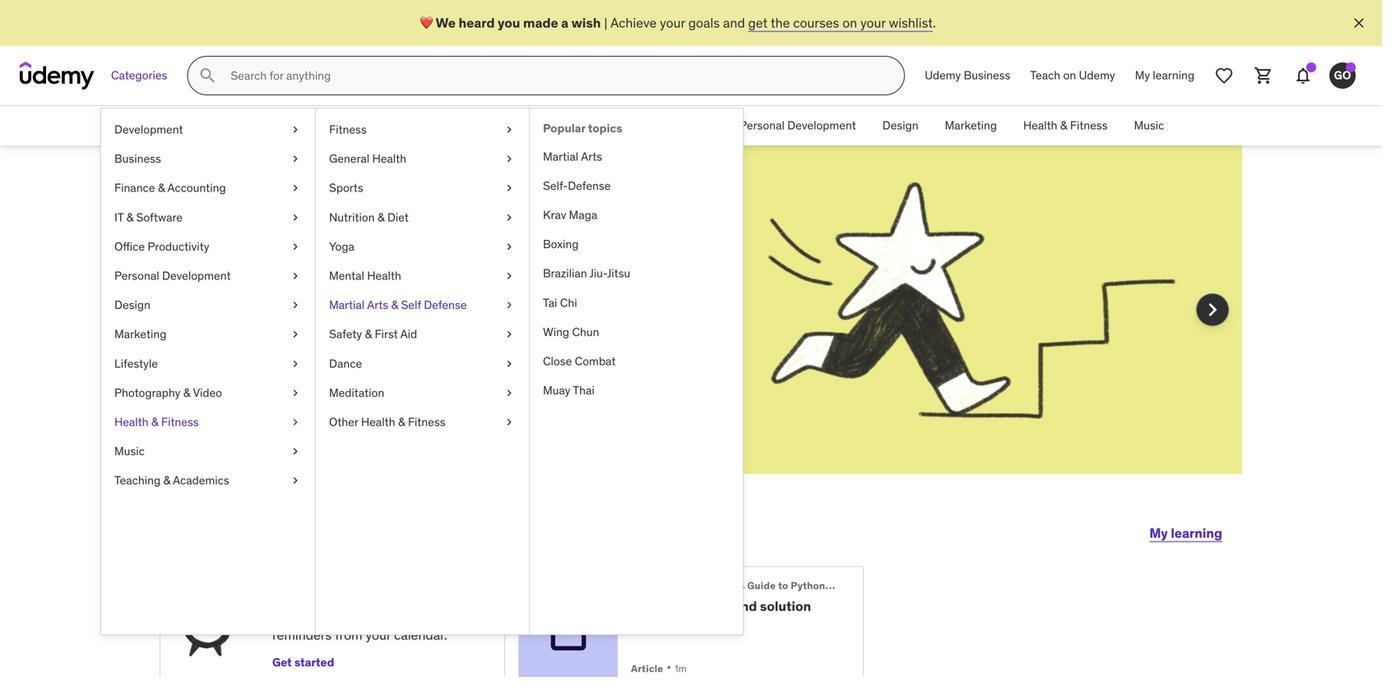 Task type: describe. For each thing, give the bounding box(es) containing it.
personal development link for lifestyle
[[101, 262, 315, 291]]

productivity for lifestyle
[[148, 239, 209, 254]]

software for health & fitness
[[546, 118, 592, 133]]

beginners
[[695, 580, 745, 593]]

learning for the bottommost my learning link
[[1171, 525, 1223, 542]]

we
[[436, 14, 456, 31]]

boxing
[[543, 237, 579, 252]]

teaching
[[114, 474, 161, 488]]

xsmall image for personal development
[[289, 268, 302, 284]]

0 vertical spatial you
[[498, 14, 520, 31]]

fitness down the photography & video
[[161, 415, 199, 430]]

guide
[[747, 580, 776, 593]]

reap
[[244, 326, 270, 343]]

personal for lifestyle
[[114, 269, 159, 283]]

xsmall image for design
[[289, 297, 302, 314]]

& left popular
[[536, 118, 543, 133]]

personal development for lifestyle
[[114, 269, 231, 283]]

my for my learning link to the top
[[1135, 68, 1150, 83]]

video
[[193, 386, 222, 401]]

udemy business link
[[915, 56, 1020, 95]]

ultimate
[[651, 580, 693, 593]]

teach on udemy
[[1030, 68, 1115, 83]]

meditation link
[[316, 379, 529, 408]]

muay thai
[[543, 383, 595, 398]]

close
[[543, 354, 572, 369]]

categories button
[[101, 56, 177, 95]]

heard
[[459, 14, 495, 31]]

start
[[227, 513, 291, 548]]

up.
[[400, 609, 418, 626]]

close combat link
[[530, 347, 743, 376]]

11. homework and solution link
[[631, 598, 837, 615]]

xsmall image for dance
[[503, 356, 516, 372]]

nutrition
[[329, 210, 375, 225]]

other
[[329, 415, 358, 430]]

the inside the every day a little closer learning helps you reach your goals. keep learning and reap the rewards.
[[273, 326, 293, 343]]

krav maga
[[543, 208, 597, 223]]

keep learning link
[[435, 307, 517, 324]]

xsmall image for safety & first aid
[[503, 327, 516, 343]]

teaching & academics
[[114, 474, 229, 488]]

marketing link for lifestyle
[[101, 320, 315, 349]]

your inside "schedule time to learn a little each day adds up. get reminders from your calendar."
[[366, 628, 391, 644]]

health down the teach
[[1023, 118, 1058, 133]]

xsmall image for lifestyle
[[289, 356, 302, 372]]

rewards.
[[296, 326, 346, 343]]

the ultimate beginners guide to python programming 11. homework and solution
[[631, 580, 894, 615]]

goals.
[[397, 307, 432, 324]]

wish
[[571, 14, 601, 31]]

my learning for the bottommost my learning link
[[1150, 525, 1223, 542]]

finance & accounting
[[114, 181, 226, 196]]

dance link
[[316, 349, 529, 379]]

arts for martial arts & self defense
[[367, 298, 388, 313]]

to inside the ultimate beginners guide to python programming 11. homework and solution
[[778, 580, 788, 593]]

learning for my learning link to the top
[[1153, 68, 1195, 83]]

2 horizontal spatial business
[[964, 68, 1011, 83]]

tai chi link
[[530, 289, 743, 318]]

design link for health & fitness
[[869, 106, 932, 146]]

get
[[748, 14, 768, 31]]

it for health & fitness
[[524, 118, 533, 133]]

python
[[791, 580, 825, 593]]

personal for health & fitness
[[740, 118, 785, 133]]

0 vertical spatial health & fitness link
[[1010, 106, 1121, 146]]

my learning for my learning link to the top
[[1135, 68, 1195, 83]]

learning
[[219, 307, 270, 324]]

get the courses on your wishlist link
[[748, 14, 933, 31]]

xsmall image for sports
[[503, 180, 516, 196]]

nutrition & diet link
[[316, 203, 529, 232]]

office productivity for lifestyle
[[114, 239, 209, 254]]

& left video
[[183, 386, 190, 401]]

marketing for lifestyle
[[114, 327, 166, 342]]

goals
[[688, 14, 720, 31]]

notifications image
[[1293, 66, 1313, 86]]

wing chun link
[[530, 318, 743, 347]]

0 horizontal spatial music link
[[101, 437, 315, 467]]

the
[[631, 580, 649, 593]]

0 vertical spatial a
[[561, 14, 569, 31]]

& right teaching
[[163, 474, 170, 488]]

achieve
[[610, 14, 657, 31]]

health for other health & fitness
[[361, 415, 395, 430]]

mental health link
[[316, 262, 529, 291]]

self-defense link
[[530, 171, 743, 201]]

aid
[[400, 327, 417, 342]]

schedule
[[272, 584, 331, 601]]

❤️
[[420, 14, 433, 31]]

dance
[[329, 356, 362, 371]]

design for lifestyle
[[114, 298, 150, 313]]

wing chun
[[543, 325, 599, 340]]

wishlist
[[889, 14, 933, 31]]

learn
[[382, 584, 413, 601]]

office for lifestyle
[[114, 239, 145, 254]]

personal development link for health & fitness
[[727, 106, 869, 146]]

solution
[[760, 598, 811, 615]]

to inside "schedule time to learn a little each day adds up. get reminders from your calendar."
[[366, 584, 379, 601]]

get inside "schedule time to learn a little each day adds up. get reminders from your calendar."
[[421, 609, 443, 626]]

Search for anything text field
[[227, 62, 885, 90]]

0 vertical spatial and
[[723, 14, 745, 31]]

finance & accounting link
[[101, 174, 315, 203]]

other health & fitness
[[329, 415, 446, 430]]

design for health & fitness
[[883, 118, 919, 133]]

and inside the ultimate beginners guide to python programming 11. homework and solution
[[734, 598, 757, 615]]

development for lifestyle
[[162, 269, 231, 283]]

0 vertical spatial my learning link
[[1125, 56, 1204, 95]]

health down "photography"
[[114, 415, 149, 430]]

& left diet
[[378, 210, 385, 225]]

0 vertical spatial health & fitness
[[1023, 118, 1108, 133]]

my for the bottommost my learning link
[[1150, 525, 1168, 542]]

krav
[[543, 208, 566, 223]]

development for health & fitness
[[787, 118, 856, 133]]

mental health
[[329, 269, 401, 283]]

safety & first aid
[[329, 327, 417, 342]]

music for rightmost music link
[[1134, 118, 1164, 133]]

fitness inside other health & fitness link
[[408, 415, 446, 430]]

learning,
[[296, 513, 415, 548]]

xsmall image for development
[[289, 122, 302, 138]]

your inside the every day a little closer learning helps you reach your goals. keep learning and reap the rewards.
[[369, 307, 394, 324]]

general health link
[[316, 144, 529, 174]]

xsmall image for health & fitness
[[289, 415, 302, 431]]

1 vertical spatial defense
[[424, 298, 467, 313]]

keep
[[435, 307, 466, 324]]

& left first
[[365, 327, 372, 342]]

1 horizontal spatial music link
[[1121, 106, 1178, 146]]

yoga link
[[316, 232, 529, 262]]

fitness down teach on udemy link
[[1070, 118, 1108, 133]]

martial for martial arts & self defense
[[329, 298, 365, 313]]

business link for health & fitness
[[300, 106, 373, 146]]

nutrition & diet
[[329, 210, 409, 225]]

xsmall image for general health
[[503, 151, 516, 167]]

teach
[[1030, 68, 1061, 83]]

photography & video link
[[101, 379, 315, 408]]

learning inside the every day a little closer learning helps you reach your goals. keep learning and reap the rewards.
[[469, 307, 517, 324]]

business for lifestyle
[[114, 151, 161, 166]]

fitness link
[[316, 115, 529, 144]]

popular topics
[[543, 121, 622, 136]]

it for lifestyle
[[114, 210, 124, 225]]

2 udemy from the left
[[1079, 68, 1115, 83]]

helps
[[274, 307, 305, 324]]

xsmall image for teaching & academics
[[289, 473, 302, 489]]

martial arts & self defense
[[329, 298, 467, 313]]

thai
[[573, 383, 595, 398]]

popular
[[543, 121, 585, 136]]

wishlist image
[[1214, 66, 1234, 86]]

personal development for health & fitness
[[740, 118, 856, 133]]

.
[[933, 14, 936, 31]]

get started
[[272, 656, 334, 671]]

xsmall image for nutrition & diet
[[503, 210, 516, 226]]

teaching & academics link
[[101, 467, 315, 496]]

categories
[[111, 68, 167, 83]]

shopping cart with 0 items image
[[1254, 66, 1274, 86]]

reach
[[333, 307, 366, 324]]

martial arts & self defense element
[[529, 109, 743, 635]]

martial arts link
[[530, 142, 743, 171]]

health for mental health
[[367, 269, 401, 283]]

yoga
[[329, 239, 355, 254]]

& down teach on udemy link
[[1060, 118, 1067, 133]]

xsmall image for it & software
[[289, 210, 302, 226]]



Task type: locate. For each thing, give the bounding box(es) containing it.
self
[[401, 298, 421, 313]]

& left self
[[391, 298, 398, 313]]

xsmall image inside music link
[[289, 444, 302, 460]]

1 horizontal spatial design link
[[869, 106, 932, 146]]

xsmall image for finance & accounting
[[289, 180, 302, 196]]

business link for lifestyle
[[101, 144, 315, 174]]

lifestyle link
[[101, 349, 315, 379]]

1 vertical spatial my learning link
[[1150, 514, 1223, 554]]

it down finance
[[114, 210, 124, 225]]

1 udemy from the left
[[925, 68, 961, 83]]

every
[[219, 217, 316, 260]]

1 vertical spatial office
[[114, 239, 145, 254]]

xsmall image inside lifestyle link
[[289, 356, 302, 372]]

0 horizontal spatial it & software link
[[101, 203, 315, 232]]

1 vertical spatial it & software link
[[101, 203, 315, 232]]

1 vertical spatial on
[[1063, 68, 1076, 83]]

0 vertical spatial little
[[414, 217, 494, 260]]

1 horizontal spatial it
[[524, 118, 533, 133]]

office for health & fitness
[[618, 118, 649, 133]]

0 horizontal spatial personal development
[[114, 269, 231, 283]]

1 horizontal spatial personal
[[740, 118, 785, 133]]

other health & fitness link
[[316, 408, 529, 437]]

health inside "general health" link
[[372, 151, 406, 166]]

1m
[[675, 663, 687, 676]]

1 horizontal spatial personal development
[[740, 118, 856, 133]]

1 vertical spatial music link
[[101, 437, 315, 467]]

tai chi
[[543, 296, 577, 310]]

day inside "schedule time to learn a little each day adds up. get reminders from your calendar."
[[345, 609, 365, 626]]

little inside "schedule time to learn a little each day adds up. get reminders from your calendar."
[[284, 609, 310, 626]]

your left goals
[[660, 14, 685, 31]]

0 vertical spatial software
[[546, 118, 592, 133]]

tai
[[543, 296, 557, 310]]

topics
[[588, 121, 622, 136]]

xsmall image inside it & software link
[[289, 210, 302, 226]]

& right finance
[[158, 181, 165, 196]]

1 vertical spatial get
[[272, 656, 292, 671]]

fitness inside fitness link
[[329, 122, 367, 137]]

combat
[[575, 354, 616, 369]]

marketing for health & fitness
[[945, 118, 997, 133]]

office productivity down finance & accounting
[[114, 239, 209, 254]]

xsmall image inside fitness link
[[503, 122, 516, 138]]

your left wishlist
[[860, 14, 886, 31]]

0 horizontal spatial business
[[114, 151, 161, 166]]

marketing link down udemy business link
[[932, 106, 1010, 146]]

general health
[[329, 151, 406, 166]]

1 vertical spatial design link
[[101, 291, 315, 320]]

my
[[1135, 68, 1150, 83], [1150, 525, 1168, 542]]

get left started in the left of the page
[[272, 656, 292, 671]]

a inside the every day a little closer learning helps you reach your goals. keep learning and reap the rewards.
[[388, 217, 407, 260]]

mental
[[329, 269, 364, 283]]

it & software link up the 'martial arts'
[[511, 106, 605, 146]]

xsmall image for music
[[289, 444, 302, 460]]

marketing up lifestyle
[[114, 327, 166, 342]]

day up from on the bottom
[[345, 609, 365, 626]]

2 vertical spatial business
[[114, 151, 161, 166]]

1 vertical spatial day
[[345, 609, 365, 626]]

you inside the every day a little closer learning helps you reach your goals. keep learning and reap the rewards.
[[309, 307, 330, 324]]

0 horizontal spatial music
[[114, 444, 145, 459]]

music
[[1134, 118, 1164, 133], [114, 444, 145, 459]]

udemy right the teach
[[1079, 68, 1115, 83]]

fitness up general
[[329, 122, 367, 137]]

1 vertical spatial music
[[114, 444, 145, 459]]

xsmall image for yoga
[[503, 239, 516, 255]]

xsmall image left other
[[289, 415, 302, 431]]

0 horizontal spatial arts
[[367, 298, 388, 313]]

0 vertical spatial office productivity
[[618, 118, 713, 133]]

xsmall image inside nutrition & diet link
[[503, 210, 516, 226]]

from
[[335, 628, 363, 644]]

•
[[667, 660, 671, 677]]

marketing down udemy business link
[[945, 118, 997, 133]]

development link
[[101, 115, 315, 144]]

health & fitness link down teach on udemy link
[[1010, 106, 1121, 146]]

& down "photography"
[[151, 415, 158, 430]]

software down finance & accounting
[[136, 210, 183, 225]]

martial down popular
[[543, 149, 579, 164]]

office productivity link down finance & accounting link
[[101, 232, 315, 262]]

muay thai link
[[530, 376, 743, 406]]

1 horizontal spatial productivity
[[652, 118, 713, 133]]

1 horizontal spatial it & software
[[524, 118, 592, 133]]

0 vertical spatial the
[[771, 14, 790, 31]]

arts up safety & first aid
[[367, 298, 388, 313]]

1 horizontal spatial arts
[[581, 149, 602, 164]]

udemy image
[[20, 62, 95, 90]]

it & software link down the accounting
[[101, 203, 315, 232]]

xsmall image inside other health & fitness link
[[503, 415, 516, 431]]

business for health & fitness
[[313, 118, 360, 133]]

on
[[843, 14, 857, 31], [1063, 68, 1076, 83]]

martial down mental
[[329, 298, 365, 313]]

little
[[414, 217, 494, 260], [284, 609, 310, 626]]

get up calendar.
[[421, 609, 443, 626]]

1 horizontal spatial you
[[498, 14, 520, 31]]

xsmall image left self-
[[503, 180, 516, 196]]

xsmall image inside finance & accounting link
[[289, 180, 302, 196]]

0 vertical spatial arts
[[581, 149, 602, 164]]

first
[[375, 327, 398, 342]]

health inside mental health link
[[367, 269, 401, 283]]

xsmall image
[[503, 180, 516, 196], [289, 210, 302, 226], [503, 210, 516, 226], [503, 239, 516, 255], [289, 268, 302, 284], [503, 268, 516, 284], [289, 327, 302, 343], [503, 327, 516, 343], [289, 385, 302, 401], [289, 415, 302, 431], [289, 473, 302, 489]]

design
[[883, 118, 919, 133], [114, 298, 150, 313]]

xsmall image left nutrition
[[289, 210, 302, 226]]

1 horizontal spatial music
[[1134, 118, 1164, 133]]

boxing link
[[530, 230, 743, 259]]

you up the rewards.
[[309, 307, 330, 324]]

it left popular
[[524, 118, 533, 133]]

general
[[329, 151, 370, 166]]

1 horizontal spatial office productivity link
[[605, 106, 727, 146]]

xsmall image for office productivity
[[289, 239, 302, 255]]

0 horizontal spatial design link
[[101, 291, 315, 320]]

reminders
[[272, 628, 332, 644]]

xsmall image inside "yoga" link
[[503, 239, 516, 255]]

it & software link for lifestyle
[[101, 203, 315, 232]]

office productivity link up self-defense link
[[605, 106, 727, 146]]

and inside the every day a little closer learning helps you reach your goals. keep learning and reap the rewards.
[[219, 326, 241, 343]]

calendar.
[[394, 628, 447, 644]]

krav maga link
[[530, 201, 743, 230]]

programming
[[828, 580, 894, 593]]

chi
[[560, 296, 577, 310]]

marketing link for health & fitness
[[932, 106, 1010, 146]]

1 horizontal spatial office productivity
[[618, 118, 713, 133]]

health & fitness link down video
[[101, 408, 315, 437]]

close image
[[1351, 15, 1367, 31]]

0 vertical spatial marketing
[[945, 118, 997, 133]]

the down helps
[[273, 326, 293, 343]]

0 vertical spatial it
[[524, 118, 533, 133]]

defense up maga
[[568, 178, 611, 193]]

office up martial arts link
[[618, 118, 649, 133]]

business up finance
[[114, 151, 161, 166]]

11.
[[631, 598, 647, 615]]

arts for martial arts
[[581, 149, 602, 164]]

xsmall image inside the 'meditation' link
[[503, 385, 516, 401]]

0 horizontal spatial marketing
[[114, 327, 166, 342]]

office productivity up martial arts link
[[618, 118, 713, 133]]

0 horizontal spatial martial
[[329, 298, 365, 313]]

time
[[334, 584, 363, 601]]

xsmall image inside safety & first aid link
[[503, 327, 516, 343]]

0 vertical spatial personal
[[740, 118, 785, 133]]

office down finance
[[114, 239, 145, 254]]

my learning link
[[1125, 56, 1204, 95], [1150, 514, 1223, 554]]

and left get
[[723, 14, 745, 31]]

xsmall image inside 'office productivity' link
[[289, 239, 302, 255]]

1 vertical spatial my
[[1150, 525, 1168, 542]]

xsmall image inside development link
[[289, 122, 302, 138]]

xsmall image inside martial arts & self defense link
[[503, 297, 516, 314]]

0 horizontal spatial you
[[309, 307, 330, 324]]

0 horizontal spatial it & software
[[114, 210, 183, 225]]

a
[[561, 14, 569, 31], [388, 217, 407, 260]]

a up mental health link on the left
[[388, 217, 407, 260]]

xsmall image up helps
[[289, 268, 302, 284]]

1 vertical spatial office productivity
[[114, 239, 209, 254]]

0 vertical spatial office productivity link
[[605, 106, 727, 146]]

xsmall image down helps
[[289, 327, 302, 343]]

1 horizontal spatial martial
[[543, 149, 579, 164]]

carousel element
[[140, 146, 1242, 514]]

development
[[787, 118, 856, 133], [114, 122, 183, 137], [162, 269, 231, 283]]

health & fitness down "photography"
[[114, 415, 199, 430]]

1 horizontal spatial it & software link
[[511, 106, 605, 146]]

1 vertical spatial personal development link
[[101, 262, 315, 291]]

0 horizontal spatial on
[[843, 14, 857, 31]]

1 horizontal spatial marketing
[[945, 118, 997, 133]]

0 horizontal spatial personal
[[114, 269, 159, 283]]

0 horizontal spatial office productivity link
[[101, 232, 315, 262]]

xsmall image left krav
[[503, 210, 516, 226]]

0 vertical spatial get
[[421, 609, 443, 626]]

health & fitness down teach on udemy link
[[1023, 118, 1108, 133]]

xsmall image inside dance link
[[503, 356, 516, 372]]

defense right self
[[424, 298, 467, 313]]

1 vertical spatial arts
[[367, 298, 388, 313]]

1 vertical spatial personal development
[[114, 269, 231, 283]]

safety & first aid link
[[316, 320, 529, 349]]

udemy
[[925, 68, 961, 83], [1079, 68, 1115, 83]]

get started button
[[272, 652, 334, 675]]

1 vertical spatial productivity
[[148, 239, 209, 254]]

on right courses
[[843, 14, 857, 31]]

office productivity
[[618, 118, 713, 133], [114, 239, 209, 254]]

1 vertical spatial it & software
[[114, 210, 183, 225]]

safety
[[329, 327, 362, 342]]

arts down popular topics
[[581, 149, 602, 164]]

on right the teach
[[1063, 68, 1076, 83]]

xsmall image for business
[[289, 151, 302, 167]]

0 vertical spatial on
[[843, 14, 857, 31]]

music link
[[1121, 106, 1178, 146], [101, 437, 315, 467]]

0 vertical spatial defense
[[568, 178, 611, 193]]

0 horizontal spatial health & fitness
[[114, 415, 199, 430]]

business left the teach
[[964, 68, 1011, 83]]

schedule time to learn a little each day adds up. get reminders from your calendar.
[[272, 584, 447, 644]]

fitness
[[1070, 118, 1108, 133], [329, 122, 367, 137], [161, 415, 199, 430], [408, 415, 446, 430]]

xsmall image down the keep learning link
[[503, 327, 516, 343]]

martial
[[543, 149, 579, 164], [329, 298, 365, 313]]

you left "made"
[[498, 14, 520, 31]]

next image
[[1200, 297, 1226, 323]]

udemy business
[[925, 68, 1011, 83]]

xsmall image up let's start learning, gary
[[289, 473, 302, 489]]

and down guide
[[734, 598, 757, 615]]

productivity up martial arts link
[[652, 118, 713, 133]]

health right general
[[372, 151, 406, 166]]

office productivity link for health & fitness
[[605, 106, 727, 146]]

0 horizontal spatial defense
[[424, 298, 467, 313]]

music for music link to the left
[[114, 444, 145, 459]]

xsmall image inside sports link
[[503, 180, 516, 196]]

0 horizontal spatial office productivity
[[114, 239, 209, 254]]

gary
[[421, 513, 487, 548]]

design link for lifestyle
[[101, 291, 315, 320]]

xsmall image left meditation
[[289, 385, 302, 401]]

health for general health
[[372, 151, 406, 166]]

health up "martial arts & self defense"
[[367, 269, 401, 283]]

1 horizontal spatial office
[[618, 118, 649, 133]]

0 horizontal spatial the
[[273, 326, 293, 343]]

xsmall image left boxing
[[503, 239, 516, 255]]

1 horizontal spatial udemy
[[1079, 68, 1115, 83]]

1 horizontal spatial health & fitness
[[1023, 118, 1108, 133]]

1 horizontal spatial get
[[421, 609, 443, 626]]

marketing link up video
[[101, 320, 315, 349]]

1 vertical spatial little
[[284, 609, 310, 626]]

it & software down finance
[[114, 210, 183, 225]]

marketing
[[945, 118, 997, 133], [114, 327, 166, 342]]

& down the 'meditation' link
[[398, 415, 405, 430]]

it & software link for health & fitness
[[511, 106, 605, 146]]

go
[[1334, 68, 1351, 83]]

business link up the accounting
[[101, 144, 315, 174]]

1 vertical spatial design
[[114, 298, 150, 313]]

0 horizontal spatial personal development link
[[101, 262, 315, 291]]

1 horizontal spatial the
[[771, 14, 790, 31]]

1 horizontal spatial to
[[778, 580, 788, 593]]

xsmall image for fitness
[[503, 122, 516, 138]]

0 vertical spatial design
[[883, 118, 919, 133]]

0 horizontal spatial office
[[114, 239, 145, 254]]

software
[[546, 118, 592, 133], [136, 210, 183, 225]]

a left wish
[[561, 14, 569, 31]]

0 vertical spatial day
[[322, 217, 382, 260]]

❤️   we heard you made a wish | achieve your goals and get the courses on your wishlist .
[[420, 14, 936, 31]]

martial for martial arts
[[543, 149, 579, 164]]

1 vertical spatial business
[[313, 118, 360, 133]]

to up solution
[[778, 580, 788, 593]]

finance
[[114, 181, 155, 196]]

submit search image
[[198, 66, 217, 86]]

1 horizontal spatial defense
[[568, 178, 611, 193]]

it
[[524, 118, 533, 133], [114, 210, 124, 225]]

muay
[[543, 383, 570, 398]]

the right get
[[771, 14, 790, 31]]

day inside the every day a little closer learning helps you reach your goals. keep learning and reap the rewards.
[[322, 217, 382, 260]]

your down 'adds'
[[366, 628, 391, 644]]

sports link
[[316, 174, 529, 203]]

xsmall image up the keep learning link
[[503, 268, 516, 284]]

xsmall image inside mental health link
[[503, 268, 516, 284]]

health inside other health & fitness link
[[361, 415, 395, 430]]

productivity for health & fitness
[[652, 118, 713, 133]]

started
[[294, 656, 334, 671]]

xsmall image inside photography & video link
[[289, 385, 302, 401]]

to right time
[[366, 584, 379, 601]]

1 vertical spatial you
[[309, 307, 330, 324]]

xsmall image
[[289, 122, 302, 138], [503, 122, 516, 138], [289, 151, 302, 167], [503, 151, 516, 167], [289, 180, 302, 196], [289, 239, 302, 255], [289, 297, 302, 314], [503, 297, 516, 314], [289, 356, 302, 372], [503, 356, 516, 372], [503, 385, 516, 401], [503, 415, 516, 431], [289, 444, 302, 460]]

1 vertical spatial martial
[[329, 298, 365, 313]]

0 horizontal spatial udemy
[[925, 68, 961, 83]]

xsmall image for photography & video
[[289, 385, 302, 401]]

each
[[313, 609, 341, 626]]

0 horizontal spatial a
[[388, 217, 407, 260]]

& down finance
[[126, 210, 133, 225]]

courses
[[793, 14, 839, 31]]

little up reminders
[[284, 609, 310, 626]]

article
[[631, 663, 663, 676]]

get inside button
[[272, 656, 292, 671]]

it & software for health & fitness
[[524, 118, 592, 133]]

and down learning
[[219, 326, 241, 343]]

article • 1m
[[631, 660, 687, 677]]

closer
[[219, 258, 319, 301]]

xsmall image for other health & fitness
[[503, 415, 516, 431]]

0 vertical spatial marketing link
[[932, 106, 1010, 146]]

|
[[604, 14, 608, 31]]

0 vertical spatial productivity
[[652, 118, 713, 133]]

it & software for lifestyle
[[114, 210, 183, 225]]

1 horizontal spatial a
[[561, 14, 569, 31]]

office
[[618, 118, 649, 133], [114, 239, 145, 254]]

xsmall image inside "general health" link
[[503, 151, 516, 167]]

1 vertical spatial health & fitness
[[114, 415, 199, 430]]

let's
[[160, 513, 222, 548]]

0 vertical spatial music
[[1134, 118, 1164, 133]]

office productivity for health & fitness
[[618, 118, 713, 133]]

0 horizontal spatial software
[[136, 210, 183, 225]]

business link up general
[[300, 106, 373, 146]]

xsmall image inside teaching & academics link
[[289, 473, 302, 489]]

xsmall image for mental health
[[503, 268, 516, 284]]

teach on udemy link
[[1020, 56, 1125, 95]]

homework
[[650, 598, 731, 615]]

fitness down the 'meditation' link
[[408, 415, 446, 430]]

jitsu
[[607, 266, 630, 281]]

day up mental
[[322, 217, 382, 260]]

little up mental health link on the left
[[414, 217, 494, 260]]

business
[[964, 68, 1011, 83], [313, 118, 360, 133], [114, 151, 161, 166]]

design link
[[869, 106, 932, 146], [101, 291, 315, 320]]

business up general
[[313, 118, 360, 133]]

software for lifestyle
[[136, 210, 183, 225]]

personal development link
[[727, 106, 869, 146], [101, 262, 315, 291]]

health & fitness link
[[1010, 106, 1121, 146], [101, 408, 315, 437]]

software up the 'martial arts'
[[546, 118, 592, 133]]

1 unread notification image
[[1307, 63, 1316, 72]]

office productivity link for lifestyle
[[101, 232, 315, 262]]

0 vertical spatial my learning
[[1135, 68, 1195, 83]]

1 vertical spatial learning
[[469, 307, 517, 324]]

it & software up the 'martial arts'
[[524, 118, 592, 133]]

1 horizontal spatial business
[[313, 118, 360, 133]]

little inside the every day a little closer learning helps you reach your goals. keep learning and reap the rewards.
[[414, 217, 494, 260]]

personal
[[740, 118, 785, 133], [114, 269, 159, 283]]

udemy down . at right top
[[925, 68, 961, 83]]

health
[[1023, 118, 1058, 133], [372, 151, 406, 166], [367, 269, 401, 283], [114, 415, 149, 430], [361, 415, 395, 430]]

0 vertical spatial it & software link
[[511, 106, 605, 146]]

you have alerts image
[[1346, 63, 1356, 72]]

chun
[[572, 325, 599, 340]]

health right other
[[361, 415, 395, 430]]

xsmall image for meditation
[[503, 385, 516, 401]]

1 vertical spatial software
[[136, 210, 183, 225]]

0 horizontal spatial get
[[272, 656, 292, 671]]

1 horizontal spatial health & fitness link
[[1010, 106, 1121, 146]]

your up first
[[369, 307, 394, 324]]

self-
[[543, 178, 568, 193]]

0 horizontal spatial little
[[284, 609, 310, 626]]

0 vertical spatial personal development
[[740, 118, 856, 133]]

xsmall image for marketing
[[289, 327, 302, 343]]

0 horizontal spatial health & fitness link
[[101, 408, 315, 437]]

xsmall image for martial arts & self defense
[[503, 297, 516, 314]]

photography
[[114, 386, 180, 401]]

0 horizontal spatial design
[[114, 298, 150, 313]]

productivity down finance & accounting
[[148, 239, 209, 254]]

0 vertical spatial learning
[[1153, 68, 1195, 83]]

adds
[[368, 609, 397, 626]]



Task type: vqa. For each thing, say whether or not it's contained in the screenshot.
Guarantee
no



